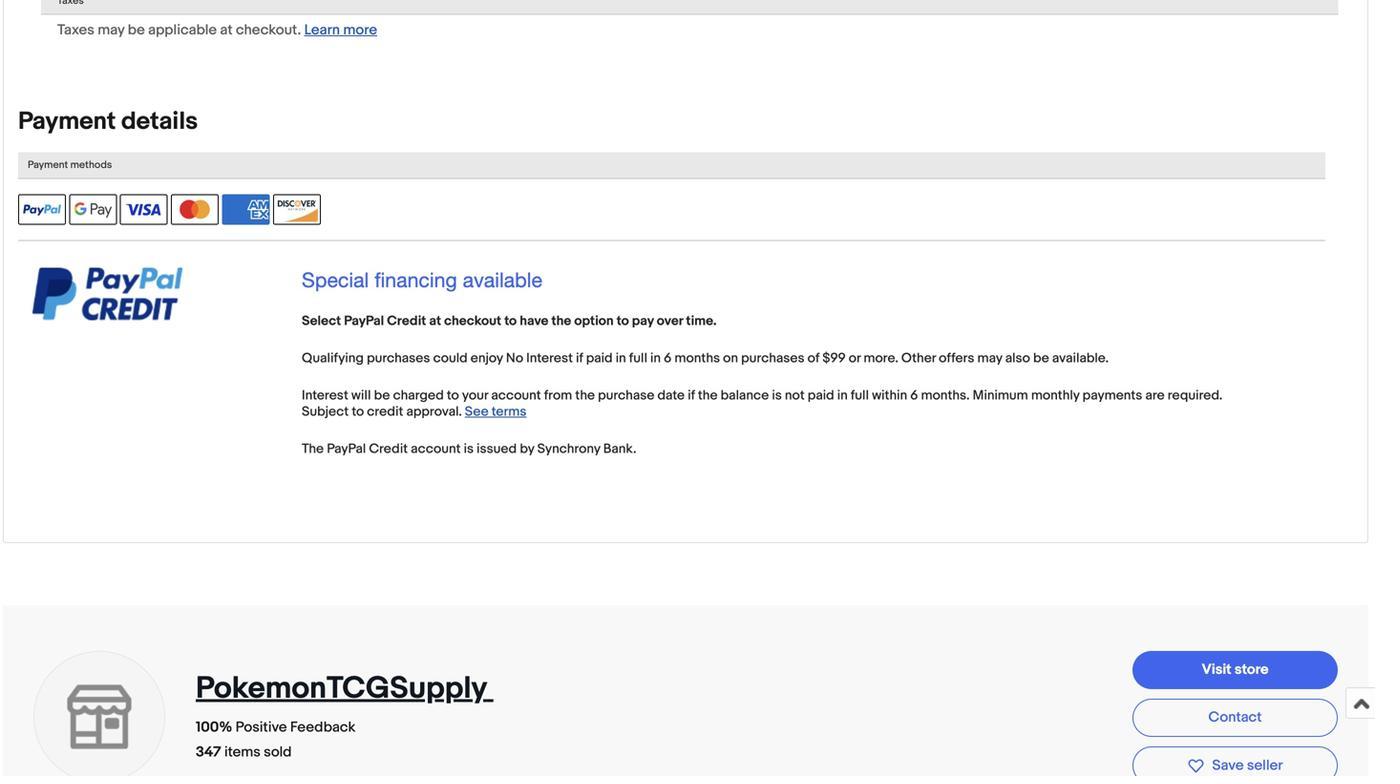 Task type: locate. For each thing, give the bounding box(es) containing it.
2 vertical spatial be
[[374, 388, 390, 404]]

interest
[[526, 350, 573, 367], [302, 388, 348, 404]]

pokemontcgsupply
[[196, 670, 487, 708]]

may left also
[[977, 350, 1002, 367]]

paid right not
[[808, 388, 834, 404]]

1 horizontal spatial interest
[[526, 350, 573, 367]]

qualifying
[[302, 350, 364, 367]]

be right also
[[1033, 350, 1049, 367]]

account down approval.
[[411, 441, 461, 457]]

time.
[[686, 313, 717, 329]]

1 horizontal spatial 6
[[910, 388, 918, 404]]

payment left methods
[[28, 159, 68, 171]]

6 inside interest will be charged to your account from the purchase date if the balance is not paid in full within 6 months. minimum monthly payments are required. subject to credit approval.
[[910, 388, 918, 404]]

paid down option on the top
[[586, 350, 613, 367]]

contact
[[1209, 709, 1262, 726]]

payment up payment methods
[[18, 107, 116, 137]]

0 vertical spatial credit
[[387, 313, 426, 329]]

see terms
[[465, 404, 527, 420]]

0 horizontal spatial paid
[[586, 350, 613, 367]]

to
[[504, 313, 517, 329], [617, 313, 629, 329], [447, 388, 459, 404], [352, 404, 364, 420]]

account inside interest will be charged to your account from the purchase date if the balance is not paid in full within 6 months. minimum monthly payments are required. subject to credit approval.
[[491, 388, 541, 404]]

store
[[1235, 661, 1269, 678]]

1 horizontal spatial the
[[575, 388, 595, 404]]

see terms link
[[465, 404, 527, 420]]

paid inside interest will be charged to your account from the purchase date if the balance is not paid in full within 6 months. minimum monthly payments are required. subject to credit approval.
[[808, 388, 834, 404]]

interest inside interest will be charged to your account from the purchase date if the balance is not paid in full within 6 months. minimum monthly payments are required. subject to credit approval.
[[302, 388, 348, 404]]

1 vertical spatial full
[[851, 388, 869, 404]]

is
[[772, 388, 782, 404], [464, 441, 474, 457]]

visit store link
[[1133, 651, 1338, 689]]

date
[[657, 388, 685, 404]]

payment
[[18, 107, 116, 137], [28, 159, 68, 171]]

1 horizontal spatial be
[[374, 388, 390, 404]]

1 vertical spatial account
[[411, 441, 461, 457]]

at left checkout.
[[220, 21, 233, 39]]

1 horizontal spatial may
[[977, 350, 1002, 367]]

purchases up charged
[[367, 350, 430, 367]]

1 vertical spatial 6
[[910, 388, 918, 404]]

the paypal credit account is issued by synchrony bank.
[[302, 441, 637, 457]]

interest left will
[[302, 388, 348, 404]]

interest right no
[[526, 350, 573, 367]]

balance
[[721, 388, 769, 404]]

1 horizontal spatial full
[[851, 388, 869, 404]]

full
[[629, 350, 647, 367], [851, 388, 869, 404]]

0 vertical spatial paypal
[[344, 313, 384, 329]]

paypal right the select
[[344, 313, 384, 329]]

paypal right 'the'
[[327, 441, 366, 457]]

in inside interest will be charged to your account from the purchase date if the balance is not paid in full within 6 months. minimum monthly payments are required. subject to credit approval.
[[837, 388, 848, 404]]

be for interest will be charged to your account from the purchase date if the balance is not paid in full within 6 months. minimum monthly payments are required. subject to credit approval.
[[374, 388, 390, 404]]

1 vertical spatial is
[[464, 441, 474, 457]]

account down no
[[491, 388, 541, 404]]

1 horizontal spatial is
[[772, 388, 782, 404]]

0 horizontal spatial interest
[[302, 388, 348, 404]]

payment for payment details
[[18, 107, 116, 137]]

credit
[[367, 404, 403, 420]]

full inside interest will be charged to your account from the purchase date if the balance is not paid in full within 6 months. minimum monthly payments are required. subject to credit approval.
[[851, 388, 869, 404]]

2 horizontal spatial be
[[1033, 350, 1049, 367]]

0 horizontal spatial be
[[128, 21, 145, 39]]

1 vertical spatial interest
[[302, 388, 348, 404]]

is left not
[[772, 388, 782, 404]]

taxes
[[57, 21, 94, 39]]

1 horizontal spatial if
[[688, 388, 695, 404]]

0 horizontal spatial purchases
[[367, 350, 430, 367]]

2 horizontal spatial in
[[837, 388, 848, 404]]

0 vertical spatial interest
[[526, 350, 573, 367]]

1 vertical spatial paid
[[808, 388, 834, 404]]

special financing available
[[302, 268, 542, 292]]

pokemontcgsupply image
[[32, 650, 166, 776]]

be inside interest will be charged to your account from the purchase date if the balance is not paid in full within 6 months. minimum monthly payments are required. subject to credit approval.
[[374, 388, 390, 404]]

account
[[491, 388, 541, 404], [411, 441, 461, 457]]

purchases left of on the top of the page
[[741, 350, 805, 367]]

1 vertical spatial credit
[[369, 441, 408, 457]]

1 vertical spatial may
[[977, 350, 1002, 367]]

terms
[[492, 404, 527, 420]]

0 vertical spatial payment
[[18, 107, 116, 137]]

0 horizontal spatial if
[[576, 350, 583, 367]]

2 horizontal spatial the
[[698, 388, 718, 404]]

payment details
[[18, 107, 198, 137]]

0 vertical spatial may
[[98, 21, 124, 39]]

is left issued
[[464, 441, 474, 457]]

6 right 'within'
[[910, 388, 918, 404]]

0 horizontal spatial at
[[220, 21, 233, 39]]

in up purchase
[[616, 350, 626, 367]]

0 horizontal spatial in
[[616, 350, 626, 367]]

visa image
[[120, 194, 168, 225]]

credit
[[387, 313, 426, 329], [369, 441, 408, 457]]

may
[[98, 21, 124, 39], [977, 350, 1002, 367]]

the right from
[[575, 388, 595, 404]]

interest will be charged to your account from the purchase date if the balance is not paid in full within 6 months. minimum monthly payments are required. subject to credit approval.
[[302, 388, 1223, 420]]

visit
[[1202, 661, 1232, 678]]

approval.
[[406, 404, 462, 420]]

will
[[351, 388, 371, 404]]

over
[[657, 313, 683, 329]]

select paypal credit at checkout to have the option to pay over time.
[[302, 313, 717, 329]]

0 vertical spatial is
[[772, 388, 782, 404]]

0 vertical spatial at
[[220, 21, 233, 39]]

if down option on the top
[[576, 350, 583, 367]]

to left pay
[[617, 313, 629, 329]]

checkout.
[[236, 21, 301, 39]]

to left your on the left of the page
[[447, 388, 459, 404]]

100%
[[196, 719, 232, 736]]

bank.
[[603, 441, 637, 457]]

the right the have
[[551, 313, 571, 329]]

available
[[463, 268, 542, 292]]

1 vertical spatial at
[[429, 313, 441, 329]]

may right taxes
[[98, 21, 124, 39]]

1 vertical spatial paypal
[[327, 441, 366, 457]]

0 vertical spatial account
[[491, 388, 541, 404]]

6 left "months"
[[664, 350, 672, 367]]

full down pay
[[629, 350, 647, 367]]

charged
[[393, 388, 444, 404]]

paid
[[586, 350, 613, 367], [808, 388, 834, 404]]

1 vertical spatial payment
[[28, 159, 68, 171]]

save seller button
[[1133, 747, 1338, 776]]

if
[[576, 350, 583, 367], [688, 388, 695, 404]]

at left checkout
[[429, 313, 441, 329]]

qualifying purchases could enjoy no interest if paid in full in 6 months on purchases of $99 or more. other offers may also be available.
[[302, 350, 1109, 367]]

the
[[551, 313, 571, 329], [575, 388, 595, 404], [698, 388, 718, 404]]

monthly
[[1031, 388, 1080, 404]]

in down $99
[[837, 388, 848, 404]]

be
[[128, 21, 145, 39], [1033, 350, 1049, 367], [374, 388, 390, 404]]

applicable
[[148, 21, 217, 39]]

credit down 'financing'
[[387, 313, 426, 329]]

full left 'within'
[[851, 388, 869, 404]]

be right will
[[374, 388, 390, 404]]

learn more link
[[304, 21, 377, 39]]

special
[[302, 268, 369, 292]]

in
[[616, 350, 626, 367], [650, 350, 661, 367], [837, 388, 848, 404]]

0 vertical spatial be
[[128, 21, 145, 39]]

credit down credit
[[369, 441, 408, 457]]

pokemontcgsupply link
[[196, 670, 493, 708]]

100% positive feedback 347 items sold
[[196, 719, 356, 761]]

6
[[664, 350, 672, 367], [910, 388, 918, 404]]

if right date
[[688, 388, 695, 404]]

not
[[785, 388, 805, 404]]

1 horizontal spatial paid
[[808, 388, 834, 404]]

credit for at
[[387, 313, 426, 329]]

google pay image
[[69, 194, 117, 225]]

1 horizontal spatial account
[[491, 388, 541, 404]]

be left applicable
[[128, 21, 145, 39]]

see
[[465, 404, 489, 420]]

other
[[901, 350, 936, 367]]

could
[[433, 350, 468, 367]]

in down pay
[[650, 350, 661, 367]]

paypal
[[344, 313, 384, 329], [327, 441, 366, 457]]

enjoy
[[471, 350, 503, 367]]

0 vertical spatial full
[[629, 350, 647, 367]]

paypal for select
[[344, 313, 384, 329]]

available.
[[1052, 350, 1109, 367]]

checkout
[[444, 313, 501, 329]]

1 horizontal spatial purchases
[[741, 350, 805, 367]]

purchases
[[367, 350, 430, 367], [741, 350, 805, 367]]

the
[[302, 441, 324, 457]]

1 vertical spatial be
[[1033, 350, 1049, 367]]

1 vertical spatial if
[[688, 388, 695, 404]]

sold
[[264, 744, 292, 761]]

the right date
[[698, 388, 718, 404]]

paypal for the
[[327, 441, 366, 457]]

at
[[220, 21, 233, 39], [429, 313, 441, 329]]

0 vertical spatial paid
[[586, 350, 613, 367]]

0 horizontal spatial may
[[98, 21, 124, 39]]

0 horizontal spatial 6
[[664, 350, 672, 367]]



Task type: describe. For each thing, give the bounding box(es) containing it.
subject
[[302, 404, 349, 420]]

more
[[343, 21, 377, 39]]

no
[[506, 350, 523, 367]]

to left the have
[[504, 313, 517, 329]]

months
[[675, 350, 720, 367]]

more.
[[864, 350, 898, 367]]

1 horizontal spatial in
[[650, 350, 661, 367]]

credit for account
[[369, 441, 408, 457]]

methods
[[70, 159, 112, 171]]

financing
[[375, 268, 457, 292]]

2 purchases from the left
[[741, 350, 805, 367]]

items
[[224, 744, 261, 761]]

to left credit
[[352, 404, 364, 420]]

option
[[574, 313, 614, 329]]

1 horizontal spatial at
[[429, 313, 441, 329]]

paypal image
[[18, 194, 66, 225]]

within
[[872, 388, 907, 404]]

master card image
[[171, 194, 219, 225]]

of
[[808, 350, 820, 367]]

also
[[1005, 350, 1030, 367]]

purchase
[[598, 388, 655, 404]]

positive
[[236, 719, 287, 736]]

synchrony
[[537, 441, 600, 457]]

0 horizontal spatial full
[[629, 350, 647, 367]]

if inside interest will be charged to your account from the purchase date if the balance is not paid in full within 6 months. minimum monthly payments are required. subject to credit approval.
[[688, 388, 695, 404]]

your
[[462, 388, 488, 404]]

are
[[1145, 388, 1165, 404]]

details
[[121, 107, 198, 137]]

347
[[196, 744, 221, 761]]

months.
[[921, 388, 970, 404]]

payment for payment methods
[[28, 159, 68, 171]]

feedback
[[290, 719, 356, 736]]

taxes may be applicable at checkout. learn more
[[57, 21, 377, 39]]

contact link
[[1133, 699, 1338, 737]]

visit store
[[1202, 661, 1269, 678]]

0 horizontal spatial the
[[551, 313, 571, 329]]

save seller
[[1212, 757, 1283, 774]]

0 horizontal spatial account
[[411, 441, 461, 457]]

is inside interest will be charged to your account from the purchase date if the balance is not paid in full within 6 months. minimum monthly payments are required. subject to credit approval.
[[772, 388, 782, 404]]

payment methods
[[28, 159, 112, 171]]

0 vertical spatial 6
[[664, 350, 672, 367]]

required.
[[1168, 388, 1223, 404]]

pay
[[632, 313, 654, 329]]

or
[[849, 350, 861, 367]]

by
[[520, 441, 534, 457]]

0 horizontal spatial is
[[464, 441, 474, 457]]

from
[[544, 388, 572, 404]]

save
[[1212, 757, 1244, 774]]

issued
[[477, 441, 517, 457]]

seller
[[1247, 757, 1283, 774]]

offers
[[939, 350, 974, 367]]

select
[[302, 313, 341, 329]]

learn
[[304, 21, 340, 39]]

be for taxes may be applicable at checkout. learn more
[[128, 21, 145, 39]]

0 vertical spatial if
[[576, 350, 583, 367]]

payments
[[1083, 388, 1142, 404]]

1 purchases from the left
[[367, 350, 430, 367]]

minimum
[[973, 388, 1028, 404]]

$99
[[822, 350, 846, 367]]

discover image
[[273, 194, 321, 225]]

have
[[520, 313, 549, 329]]

american express image
[[222, 194, 270, 225]]

on
[[723, 350, 738, 367]]



Task type: vqa. For each thing, say whether or not it's contained in the screenshot.
within
yes



